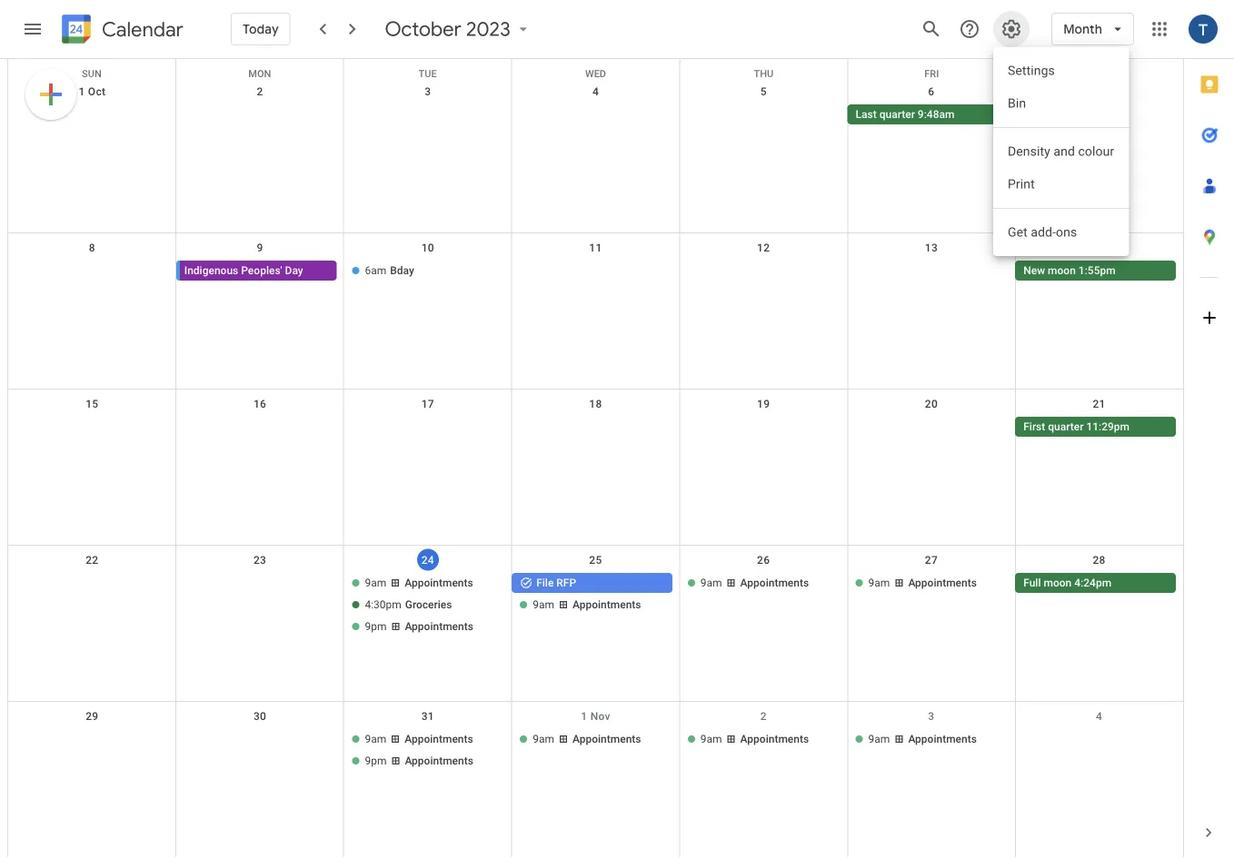Task type: vqa. For each thing, say whether or not it's contained in the screenshot.
Terms
no



Task type: locate. For each thing, give the bounding box(es) containing it.
rfp
[[556, 577, 576, 590]]

0 vertical spatial 4
[[592, 85, 599, 98]]

tab list
[[1184, 59, 1234, 808]]

9
[[257, 242, 263, 254]]

moon right new
[[1048, 264, 1076, 277]]

appointments
[[405, 577, 473, 590], [740, 577, 809, 590], [908, 577, 977, 590], [573, 599, 641, 612], [405, 621, 473, 633], [405, 733, 473, 746], [573, 733, 641, 746], [740, 733, 809, 746], [908, 733, 977, 746], [405, 755, 473, 768]]

print
[[1008, 177, 1035, 192]]

0 horizontal spatial 4
[[592, 85, 599, 98]]

5 row from the top
[[8, 546, 1183, 703]]

25
[[589, 554, 602, 567]]

cell containing file rfp
[[512, 573, 680, 639]]

6
[[928, 85, 935, 98]]

1 horizontal spatial 1
[[581, 711, 587, 723]]

quarter inside button
[[1048, 421, 1084, 433]]

11
[[589, 242, 602, 254]]

month
[[1063, 21, 1102, 37]]

last
[[856, 108, 877, 121]]

1 vertical spatial 4
[[1096, 711, 1103, 723]]

1 row from the top
[[8, 59, 1183, 80]]

last quarter 9:48am
[[856, 108, 955, 121]]

settings
[[1008, 63, 1055, 78]]

quarter right last
[[879, 108, 915, 121]]

column header
[[1016, 59, 1183, 77]]

1 nov
[[581, 711, 610, 723]]

quarter for 11:29pm
[[1048, 421, 1084, 433]]

today button
[[231, 7, 291, 51]]

18
[[589, 398, 602, 411]]

quarter
[[879, 108, 915, 121], [1048, 421, 1084, 433]]

6 row from the top
[[8, 703, 1183, 859]]

grid
[[7, 59, 1183, 859]]

file
[[536, 577, 554, 590]]

29
[[86, 711, 99, 723]]

0 vertical spatial quarter
[[879, 108, 915, 121]]

moon inside the new moon 1:55pm button
[[1048, 264, 1076, 277]]

colour
[[1078, 144, 1115, 159]]

calendar
[[102, 17, 183, 42]]

bday
[[390, 264, 414, 277]]

main drawer image
[[22, 18, 44, 40]]

10
[[421, 242, 434, 254]]

6am
[[365, 264, 386, 277]]

0 vertical spatial 9pm
[[365, 621, 387, 633]]

8
[[89, 242, 95, 254]]

1 for 1 nov
[[581, 711, 587, 723]]

indigenous
[[184, 264, 238, 277]]

grid containing 1 oct
[[7, 59, 1183, 859]]

0 vertical spatial 3
[[425, 85, 431, 98]]

1 vertical spatial moon
[[1044, 577, 1072, 590]]

1 vertical spatial 9pm
[[365, 755, 387, 768]]

row containing 1 oct
[[8, 77, 1183, 234]]

1 horizontal spatial 2
[[760, 711, 767, 723]]

24
[[421, 554, 434, 567]]

2 row from the top
[[8, 77, 1183, 234]]

cell
[[8, 105, 176, 126], [176, 105, 344, 126], [344, 105, 512, 126], [512, 105, 680, 126], [680, 105, 848, 126], [1015, 105, 1183, 126], [8, 261, 176, 283], [512, 261, 680, 283], [848, 261, 1015, 283], [8, 417, 176, 439], [176, 417, 344, 439], [344, 417, 512, 439], [512, 417, 680, 439], [848, 417, 1015, 439], [8, 573, 176, 639], [176, 573, 344, 639], [344, 573, 512, 639], [512, 573, 680, 639], [8, 730, 176, 773], [176, 730, 344, 773], [344, 730, 512, 773], [1015, 730, 1183, 773]]

row
[[8, 59, 1183, 80], [8, 77, 1183, 234], [8, 234, 1183, 390], [8, 390, 1183, 546], [8, 546, 1183, 703], [8, 703, 1183, 859]]

quarter right first
[[1048, 421, 1084, 433]]

first quarter 11:29pm button
[[1015, 417, 1176, 437]]

moon right full
[[1044, 577, 1072, 590]]

4 row from the top
[[8, 390, 1183, 546]]

23
[[253, 554, 266, 567]]

moon
[[1048, 264, 1076, 277], [1044, 577, 1072, 590]]

last quarter 9:48am button
[[848, 105, 1008, 125]]

bin
[[1008, 96, 1026, 111]]

9pm
[[365, 621, 387, 633], [365, 755, 387, 768]]

density and colour
[[1008, 144, 1115, 159]]

row containing 29
[[8, 703, 1183, 859]]

1 left nov
[[581, 711, 587, 723]]

first quarter 11:29pm
[[1024, 421, 1130, 433]]

16
[[253, 398, 266, 411]]

2
[[257, 85, 263, 98], [760, 711, 767, 723]]

3
[[425, 85, 431, 98], [928, 711, 935, 723]]

13
[[925, 242, 938, 254]]

get
[[1008, 225, 1028, 240]]

october 2023 button
[[378, 16, 540, 42]]

3 row from the top
[[8, 234, 1183, 390]]

21
[[1093, 398, 1106, 411]]

1 horizontal spatial 3
[[928, 711, 935, 723]]

row containing sun
[[8, 59, 1183, 80]]

0 vertical spatial moon
[[1048, 264, 1076, 277]]

11:29pm
[[1086, 421, 1130, 433]]

moon for new
[[1048, 264, 1076, 277]]

october
[[385, 16, 462, 42]]

4:30pm
[[365, 599, 401, 612]]

30
[[253, 711, 266, 723]]

0 horizontal spatial 1
[[79, 85, 85, 98]]

oct
[[88, 85, 106, 98]]

first
[[1024, 421, 1045, 433]]

1 vertical spatial 1
[[581, 711, 587, 723]]

1 vertical spatial quarter
[[1048, 421, 1084, 433]]

column header inside row
[[1016, 59, 1183, 77]]

1
[[79, 85, 85, 98], [581, 711, 587, 723]]

1 horizontal spatial 4
[[1096, 711, 1103, 723]]

1 horizontal spatial quarter
[[1048, 421, 1084, 433]]

27
[[925, 554, 938, 567]]

peoples'
[[241, 264, 282, 277]]

add-
[[1031, 225, 1056, 240]]

0 vertical spatial 1
[[79, 85, 85, 98]]

4
[[592, 85, 599, 98], [1096, 711, 1103, 723]]

1 left oct
[[79, 85, 85, 98]]

tue
[[419, 68, 437, 80]]

1 vertical spatial 2
[[760, 711, 767, 723]]

moon inside the full moon 4:24pm 'button'
[[1044, 577, 1072, 590]]

0 horizontal spatial 2
[[257, 85, 263, 98]]

19
[[757, 398, 770, 411]]

6am bday
[[365, 264, 414, 277]]

31
[[421, 711, 434, 723]]

0 horizontal spatial quarter
[[879, 108, 915, 121]]

9am
[[365, 577, 386, 590], [701, 577, 722, 590], [868, 577, 890, 590], [533, 599, 554, 612], [365, 733, 386, 746], [533, 733, 554, 746], [701, 733, 722, 746], [868, 733, 890, 746]]

quarter inside button
[[879, 108, 915, 121]]

october 2023
[[385, 16, 511, 42]]



Task type: describe. For each thing, give the bounding box(es) containing it.
15
[[86, 398, 99, 411]]

full moon 4:24pm
[[1024, 577, 1112, 590]]

20
[[925, 398, 938, 411]]

wed
[[585, 68, 606, 80]]

14
[[1093, 242, 1106, 254]]

new moon 1:55pm button
[[1015, 261, 1176, 281]]

quarter for 9:48am
[[879, 108, 915, 121]]

12
[[757, 242, 770, 254]]

full moon 4:24pm button
[[1015, 573, 1176, 593]]

today
[[243, 21, 279, 37]]

indigenous peoples' day
[[184, 264, 303, 277]]

1 for 1 oct
[[79, 85, 85, 98]]

2023
[[466, 16, 511, 42]]

1:55pm
[[1079, 264, 1116, 277]]

new moon 1:55pm
[[1024, 264, 1116, 277]]

row containing 15
[[8, 390, 1183, 546]]

month button
[[1052, 7, 1134, 51]]

mon
[[248, 68, 271, 80]]

get add-ons
[[1008, 225, 1077, 240]]

indigenous peoples' day button
[[180, 261, 337, 281]]

0 vertical spatial 2
[[257, 85, 263, 98]]

calendar heading
[[98, 17, 183, 42]]

0 horizontal spatial 3
[[425, 85, 431, 98]]

2 9pm from the top
[[365, 755, 387, 768]]

22
[[86, 554, 99, 567]]

nov
[[590, 711, 610, 723]]

4:24pm
[[1074, 577, 1112, 590]]

calendar element
[[58, 11, 183, 51]]

17
[[421, 398, 434, 411]]

full
[[1024, 577, 1041, 590]]

row containing 8
[[8, 234, 1183, 390]]

5
[[760, 85, 767, 98]]

1 oct
[[79, 85, 106, 98]]

fri
[[924, 68, 939, 80]]

1 vertical spatial 3
[[928, 711, 935, 723]]

new
[[1024, 264, 1045, 277]]

row containing 24
[[8, 546, 1183, 703]]

settings menu menu
[[994, 47, 1129, 256]]

28
[[1093, 554, 1106, 567]]

file rfp button
[[512, 573, 672, 593]]

sun
[[82, 68, 102, 80]]

ons
[[1056, 225, 1077, 240]]

26
[[757, 554, 770, 567]]

4:30pm groceries
[[365, 599, 452, 612]]

day
[[285, 264, 303, 277]]

settings menu image
[[1001, 18, 1023, 40]]

and
[[1054, 144, 1075, 159]]

density
[[1008, 144, 1051, 159]]

groceries
[[405, 599, 452, 612]]

1 9pm from the top
[[365, 621, 387, 633]]

thu
[[754, 68, 774, 80]]

moon for full
[[1044, 577, 1072, 590]]

file rfp
[[536, 577, 576, 590]]

9:48am
[[918, 108, 955, 121]]



